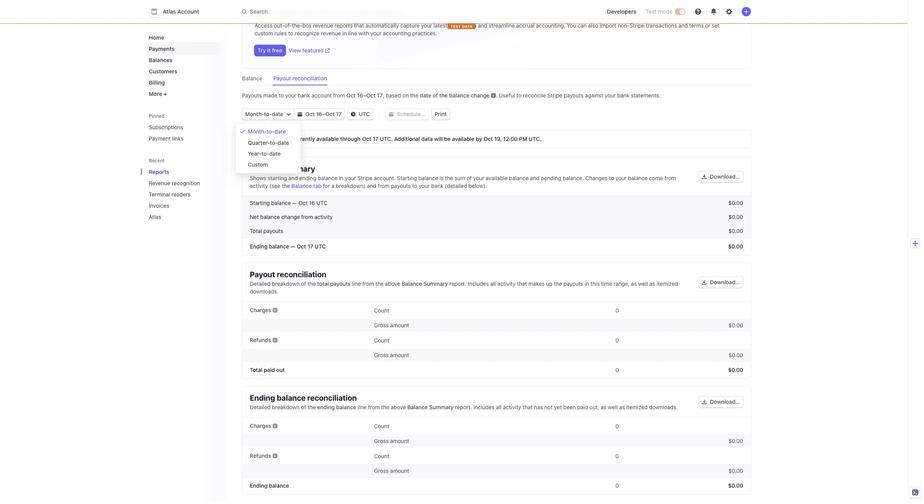 Task type: vqa. For each thing, say whether or not it's contained in the screenshot.
Start 30-day free trial
no



Task type: locate. For each thing, give the bounding box(es) containing it.
not
[[545, 404, 553, 411]]

test
[[646, 8, 657, 15]]

is left sum
[[440, 175, 444, 182]]

0 vertical spatial .
[[496, 92, 498, 99]]

date down "made"
[[272, 111, 283, 117]]

1 vertical spatial month-to-date
[[248, 128, 286, 135]]

0 vertical spatial breakdown
[[272, 281, 300, 287]]

breakdown
[[272, 281, 300, 287], [272, 404, 300, 411]]

1 horizontal spatial 16
[[316, 111, 322, 117]]

change down 'starting balance — oct 16 utc'
[[282, 214, 300, 220]]

bank
[[298, 92, 310, 99], [618, 92, 630, 99], [432, 183, 444, 189]]

this
[[591, 281, 600, 287]]

data right daily
[[274, 136, 285, 142]]

1 vertical spatial all
[[496, 404, 502, 411]]

custom
[[255, 30, 273, 37]]

available inside "shows starting and ending balance in your stripe account. starting balance is the sum of your available balance and pending balance. changes to your balance come from activity (see the"
[[486, 175, 508, 182]]

charges for ending balance reconciliation
[[250, 423, 272, 430]]

1 vertical spatial download… button
[[700, 277, 744, 288]]

is inside "shows starting and ending balance in your stripe account. starting balance is the sum of your available balance and pending balance. changes to your balance come from activity (see the"
[[440, 175, 444, 182]]

revenue up reports
[[321, 7, 356, 17]]

itemized inside report. includes all activity that makes up the payouts in this time range, as well as itemized downloads.
[[657, 281, 679, 287]]

0 horizontal spatial revenue
[[149, 180, 170, 187]]

payment links
[[149, 135, 184, 142]]

0 vertical spatial total
[[250, 228, 262, 234]]

practices.
[[413, 30, 438, 37]]

1 0 cell from the top
[[499, 305, 619, 316]]

0 vertical spatial in
[[343, 30, 347, 37]]

in up breakdown)
[[339, 175, 344, 182]]

oct down "account"
[[306, 111, 315, 117]]

atlas inside recent "element"
[[149, 214, 161, 220]]

non-
[[618, 22, 630, 29]]

that left makes
[[517, 281, 527, 287]]

try it free button
[[255, 45, 286, 56]]

revenue up terminal
[[149, 180, 170, 187]]

1 gross from the top
[[374, 322, 389, 329]]

grid containing starting balance —
[[242, 196, 752, 255]]

activity
[[250, 183, 268, 189], [315, 214, 333, 220], [498, 281, 516, 287], [503, 404, 522, 411]]

2 gross from the top
[[374, 352, 389, 359]]

svg image inside month-to-date dropdown button
[[287, 112, 291, 117]]

17 right through
[[373, 136, 379, 142]]

payouts
[[242, 92, 262, 99]]

1 charges from the top
[[250, 307, 272, 314]]

month- down payouts
[[245, 111, 264, 117]]

detailed inside ending balance reconciliation detailed breakdown of the ending balance line from the above balance summary report. includes all activity that has not yet been paid out, as well as itemized downloads.
[[250, 404, 271, 411]]

stripe inside "shows starting and ending balance in your stripe account. starting balance is the sum of your available balance and pending balance. changes to your balance come from activity (see the"
[[358, 175, 373, 182]]

svg image for schedule…
[[389, 112, 394, 117]]

in down reports
[[343, 30, 347, 37]]

in inside "shows starting and ending balance in your stripe account. starting balance is the sum of your available balance and pending balance. changes to your balance come from activity (see the"
[[339, 175, 344, 182]]

1 horizontal spatial change
[[471, 92, 490, 99]]

utc.
[[529, 136, 542, 142]]

sum
[[455, 175, 466, 182]]

0 horizontal spatial well
[[608, 404, 618, 411]]

9 row from the top
[[242, 362, 752, 379]]

1 gross amount from the top
[[374, 322, 409, 329]]

help image
[[696, 9, 702, 15]]

in left "this"
[[585, 281, 590, 287]]

available left by
[[452, 136, 475, 142]]

try
[[258, 47, 266, 54]]

2 vertical spatial grid
[[242, 418, 752, 495]]

1 vertical spatial total
[[250, 367, 263, 374]]

account
[[178, 8, 199, 15]]

2 horizontal spatial bank
[[618, 92, 630, 99]]

come
[[650, 175, 664, 182]]

0 vertical spatial downloads.
[[250, 289, 279, 295]]

1 amount from the top
[[391, 322, 409, 329]]

print
[[435, 111, 447, 117]]

1 horizontal spatial available
[[452, 136, 475, 142]]

to- up month-to-date button
[[264, 111, 272, 117]]

0 horizontal spatial downloads.
[[250, 289, 279, 295]]

oct
[[347, 92, 356, 99], [367, 92, 376, 99], [306, 111, 315, 117], [326, 111, 335, 117], [362, 136, 372, 142], [484, 136, 493, 142], [299, 200, 308, 206], [297, 243, 306, 250]]

that inside access out-of-the-box revenue reports that automatically capture your latest stripe data and streamline accrual accounting. you can also import non-stripe transactions and terms or set custom rules to recognize revenue in line with your accounting practices.
[[354, 22, 364, 29]]

3 gross amount from the top
[[374, 438, 409, 445]]

(detailed
[[445, 183, 467, 189]]

ending for ending balance reconciliation
[[250, 394, 275, 403]]

well right out,
[[608, 404, 618, 411]]

0 vertical spatial revenue
[[313, 22, 333, 29]]

oct down payouts made to your bank account from oct 16 – oct 17 , based on the
[[326, 111, 335, 117]]

count for 3rd 0 cell from the bottom
[[374, 337, 390, 344]]

month- inside button
[[248, 128, 267, 135]]

2 grid from the top
[[242, 302, 752, 379]]

is
[[286, 136, 291, 142], [440, 175, 444, 182]]

bank left (detailed
[[432, 183, 444, 189]]

in
[[343, 30, 347, 37], [339, 175, 344, 182], [585, 281, 590, 287]]

0 horizontal spatial 16
[[309, 200, 315, 206]]

pinned element
[[146, 121, 220, 145]]

month-to-date inside button
[[248, 128, 286, 135]]

balance link
[[242, 73, 267, 86]]

1 horizontal spatial starting
[[397, 175, 417, 182]]

0 vertical spatial grid
[[242, 196, 752, 255]]

grid
[[242, 196, 752, 255], [242, 302, 752, 379], [242, 418, 752, 495]]

breakdown inside ending balance reconciliation detailed breakdown of the ending balance line from the above balance summary report. includes all activity that has not yet been paid out, as well as itemized downloads.
[[272, 404, 300, 411]]

0 vertical spatial ending
[[300, 175, 317, 182]]

0 vertical spatial –
[[363, 92, 367, 99]]

payout up "made"
[[274, 75, 291, 82]]

0 vertical spatial download… button
[[700, 171, 744, 182]]

well inside report. includes all activity that makes up the payouts in this time range, as well as itemized downloads.
[[639, 281, 649, 287]]

box
[[303, 22, 312, 29]]

0 vertical spatial month-to-date
[[245, 111, 283, 117]]

0 vertical spatial that
[[354, 22, 364, 29]]

1 vertical spatial revenue
[[149, 180, 170, 187]]

1 vertical spatial grid
[[242, 302, 752, 379]]

2 vertical spatial download…
[[711, 399, 741, 406]]

activity left has
[[503, 404, 522, 411]]

1 vertical spatial report.
[[455, 404, 472, 411]]

3 download… from the top
[[711, 399, 741, 406]]

of inside ending balance reconciliation detailed breakdown of the ending balance line from the above balance summary report. includes all activity that has not yet been paid out, as well as itemized downloads.
[[301, 404, 306, 411]]

or
[[706, 22, 711, 29]]

starting
[[397, 175, 417, 182], [250, 200, 270, 206]]

of inside "shows starting and ending balance in your stripe account. starting balance is the sum of your available balance and pending balance. changes to your balance come from activity (see the"
[[467, 175, 472, 182]]

1 download… button from the top
[[700, 171, 744, 182]]

0 vertical spatial detailed
[[250, 281, 271, 287]]

3 count from the top
[[374, 423, 390, 430]]

balance inside ending balance reconciliation detailed breakdown of the ending balance line from the above balance summary report. includes all activity that has not yet been paid out, as well as itemized downloads.
[[408, 404, 428, 411]]

0 vertical spatial atlas
[[163, 8, 176, 15]]

stripe up breakdown)
[[358, 175, 373, 182]]

1 vertical spatial summary
[[429, 404, 454, 411]]

balance for balance tab for a breakdown) and from payouts to your bank (detailed below).
[[292, 183, 312, 189]]

activity left makes
[[498, 281, 516, 287]]

4 amount from the top
[[391, 468, 409, 475]]

utc up through
[[359, 111, 370, 117]]

2 0 cell from the top
[[499, 335, 619, 346]]

total down net
[[250, 228, 262, 234]]

that inside report. includes all activity that makes up the payouts in this time range, as well as itemized downloads.
[[517, 281, 527, 287]]

1 horizontal spatial –
[[363, 92, 367, 99]]

grid for reconciliation
[[242, 302, 752, 379]]

search
[[250, 8, 268, 15]]

available left through
[[317, 136, 339, 142]]

that left has
[[523, 404, 533, 411]]

to- down month-to-date button
[[270, 140, 278, 146]]

downloads. inside ending balance reconciliation detailed breakdown of the ending balance line from the above balance summary report. includes all activity that has not yet been paid out, as well as itemized downloads.
[[650, 404, 678, 411]]

breakdown down out
[[272, 404, 300, 411]]

daily data is currently available through oct 17 utc . additional data will be available by oct 19, 12:00 pm utc.
[[259, 136, 542, 142]]

subscriptions
[[149, 124, 183, 131]]

0 horizontal spatial change
[[282, 214, 300, 220]]

3 $0.00 cell from the top
[[623, 438, 744, 445]]

2 breakdown from the top
[[272, 404, 300, 411]]

4 gross from the top
[[374, 468, 389, 475]]

0 vertical spatial well
[[639, 281, 649, 287]]

summary
[[424, 281, 448, 287], [429, 404, 454, 411]]

4 $0.00 cell from the top
[[623, 468, 744, 475]]

count for 4th 0 cell from the bottom of the page
[[374, 307, 390, 314]]

refunds for ending balance reconciliation
[[250, 453, 271, 460]]

is left currently
[[286, 136, 291, 142]]

your right changes
[[616, 175, 627, 182]]

1 horizontal spatial atlas
[[163, 8, 176, 15]]

your up breakdown)
[[345, 175, 356, 182]]

core navigation links element
[[146, 31, 220, 100]]

2 row from the top
[[242, 210, 752, 224]]

— up net balance change from activity
[[293, 200, 297, 206]]

svg image inside schedule… button
[[389, 112, 394, 117]]

2 refunds from the top
[[250, 453, 271, 460]]

1 vertical spatial ending
[[317, 404, 335, 411]]

summary inside ending balance reconciliation detailed breakdown of the ending balance line from the above balance summary report. includes all activity that has not yet been paid out, as well as itemized downloads.
[[429, 404, 454, 411]]

0 vertical spatial itemized
[[657, 281, 679, 287]]

. left useful
[[496, 92, 498, 99]]

payouts left "this"
[[564, 281, 584, 287]]

–
[[363, 92, 367, 99], [322, 111, 326, 117]]

1 vertical spatial detailed
[[250, 404, 271, 411]]

2 ending from the top
[[250, 394, 275, 403]]

. left additional
[[391, 136, 393, 142]]

0 vertical spatial —
[[293, 200, 297, 206]]

subscriptions link
[[146, 121, 220, 134]]

svg image for the download… button related to balance summary
[[703, 175, 707, 179]]

row
[[242, 196, 752, 210], [242, 210, 752, 224], [242, 224, 752, 238], [242, 238, 752, 255], [242, 302, 752, 319], [242, 319, 752, 332], [242, 332, 752, 349], [242, 349, 752, 362], [242, 362, 752, 379], [242, 418, 752, 435], [242, 435, 752, 448], [242, 448, 752, 465], [242, 465, 752, 478], [242, 478, 752, 495]]

2 gross amount from the top
[[374, 352, 409, 359]]

1 vertical spatial charges
[[250, 423, 272, 430]]

0 vertical spatial report.
[[450, 281, 467, 287]]

to inside access out-of-the-box revenue reports that automatically capture your latest stripe data and streamline accrual accounting. you can also import non-stripe transactions and terms or set custom rules to recognize revenue in line with your accounting practices.
[[289, 30, 294, 37]]

customers link
[[146, 65, 220, 78]]

data right the test
[[466, 22, 477, 29]]

month-to-date up month-to-date button
[[245, 111, 283, 117]]

payout reconciliation down 'ending balance — oct 17 utc'
[[250, 270, 327, 279]]

1 vertical spatial is
[[440, 175, 444, 182]]

date down quarter-to-date
[[269, 150, 281, 157]]

1 grid from the top
[[242, 196, 752, 255]]

ending
[[300, 175, 317, 182], [317, 404, 335, 411]]

includes
[[468, 281, 489, 287], [474, 404, 495, 411]]

additional
[[394, 136, 420, 142]]

for
[[323, 183, 330, 189]]

settings image
[[727, 9, 733, 15]]

been
[[564, 404, 576, 411]]

on
[[403, 92, 409, 99]]

breakdown left total
[[272, 281, 300, 287]]

2 charges from the top
[[250, 423, 272, 430]]

gross for 4th 0 cell from the bottom of the page
[[374, 322, 389, 329]]

4 gross amount from the top
[[374, 468, 409, 475]]

0 horizontal spatial svg image
[[287, 112, 291, 117]]

1 vertical spatial line
[[352, 281, 361, 287]]

atlas left "account"
[[163, 8, 176, 15]]

0 vertical spatial all
[[491, 281, 496, 287]]

1 vertical spatial refunds
[[250, 453, 271, 460]]

14 row from the top
[[242, 478, 752, 495]]

1 vertical spatial month-
[[248, 128, 267, 135]]

0 vertical spatial line
[[349, 30, 357, 37]]

4 row from the top
[[242, 238, 752, 255]]

– left ,
[[363, 92, 367, 99]]

stripe right reconcile
[[548, 92, 563, 99]]

utc button
[[348, 109, 373, 120]]

16 up the utc button
[[357, 92, 363, 99]]

– down "account"
[[322, 111, 326, 117]]

up
[[547, 281, 553, 287]]

$0.00
[[729, 200, 744, 206], [729, 214, 744, 220], [729, 228, 744, 234], [729, 243, 744, 250], [729, 322, 744, 329], [729, 352, 744, 359], [729, 367, 744, 374], [729, 438, 744, 445], [729, 468, 744, 475], [729, 483, 744, 490]]

svg image inside the utc button
[[351, 112, 356, 117]]

detailed breakdown of the total payouts line from the above balance summary
[[250, 281, 448, 287]]

total for balance summary
[[250, 228, 262, 234]]

0 cell
[[499, 305, 619, 316], [499, 335, 619, 346], [499, 421, 619, 432], [499, 451, 619, 462]]

month- inside dropdown button
[[245, 111, 264, 117]]

2 total from the top
[[250, 367, 263, 374]]

payouts inside report. includes all activity that makes up the payouts in this time range, as well as itemized downloads.
[[564, 281, 584, 287]]

in inside report. includes all activity that makes up the payouts in this time range, as well as itemized downloads.
[[585, 281, 590, 287]]

line inside access out-of-the-box revenue reports that automatically capture your latest stripe data and streamline accrual accounting. you can also import non-stripe transactions and terms or set custom rules to recognize revenue in line with your accounting practices.
[[349, 30, 357, 37]]

1 vertical spatial with
[[359, 30, 369, 37]]

utc left additional
[[380, 136, 391, 142]]

reports
[[335, 22, 353, 29]]

2 horizontal spatial 16
[[357, 92, 363, 99]]

paid inside ending balance reconciliation detailed breakdown of the ending balance line from the above balance summary report. includes all activity that has not yet been paid out, as well as itemized downloads.
[[578, 404, 589, 411]]

utc inside button
[[359, 111, 370, 117]]

0 horizontal spatial itemized
[[627, 404, 648, 411]]

1 download… from the top
[[711, 173, 741, 180]]

0 vertical spatial is
[[286, 136, 291, 142]]

reports
[[149, 169, 170, 175]]

13 row from the top
[[242, 465, 752, 478]]

change left useful
[[471, 92, 490, 99]]

pm
[[519, 136, 528, 142]]

payout reconciliation up "account"
[[274, 75, 327, 82]]

data
[[466, 22, 477, 29], [274, 136, 285, 142], [422, 136, 433, 142]]

2 vertical spatial ending
[[250, 483, 268, 490]]

month- for month-to-date button
[[248, 128, 267, 135]]

more
[[149, 91, 162, 97]]

0 horizontal spatial –
[[322, 111, 326, 117]]

tab list
[[242, 73, 752, 86]]

2 0 from the top
[[616, 337, 619, 344]]

1 horizontal spatial svg image
[[389, 112, 394, 117]]

all inside ending balance reconciliation detailed breakdown of the ending balance line from the above balance summary report. includes all activity that has not yet been paid out, as well as itemized downloads.
[[496, 404, 502, 411]]

2 vertical spatial line
[[358, 404, 367, 411]]

month-to-date inside dropdown button
[[245, 111, 283, 117]]

0 vertical spatial download…
[[711, 173, 741, 180]]

1 $0.00 cell from the top
[[623, 322, 744, 329]]

1 vertical spatial paid
[[578, 404, 589, 411]]

revenue recognition
[[149, 180, 200, 187]]

view
[[289, 47, 301, 54]]

total left out
[[250, 367, 263, 374]]

change
[[471, 92, 490, 99], [282, 214, 300, 220]]

2 vertical spatial download… button
[[700, 397, 744, 408]]

gross amount for 3rd 0 cell from the bottom
[[374, 352, 409, 359]]

refunds for payout reconciliation
[[250, 337, 271, 344]]

out-
[[274, 22, 285, 29]]

terminal readers
[[149, 191, 191, 198]]

your up below).
[[474, 175, 485, 182]]

6 row from the top
[[242, 319, 752, 332]]

payout down 'ending balance — oct 17 utc'
[[250, 270, 275, 279]]

2 download… button from the top
[[700, 277, 744, 288]]

1 refunds from the top
[[250, 337, 271, 344]]

payouts made to your bank account from oct 16 – oct 17 , based on the
[[242, 92, 419, 99]]

yet
[[555, 404, 562, 411]]

month-to-date button
[[242, 109, 294, 120]]

report. includes all activity that makes up the payouts in this time range, as well as itemized downloads.
[[250, 281, 679, 295]]

1 vertical spatial well
[[608, 404, 618, 411]]

reconciliation
[[293, 75, 327, 82], [277, 270, 327, 279], [308, 394, 357, 403]]

revenue down reports
[[321, 30, 341, 37]]

1 vertical spatial in
[[339, 175, 344, 182]]

1 vertical spatial change
[[282, 214, 300, 220]]

cell for 3rd 0 cell from the bottom
[[250, 352, 371, 359]]

quarter-to-date button
[[237, 138, 299, 149]]

balances link
[[146, 54, 220, 66]]

to- down quarter-to-date button
[[262, 150, 269, 157]]

oct right by
[[484, 136, 493, 142]]

payments link
[[146, 42, 220, 55]]

payout reconciliation link
[[274, 73, 332, 86]]

1 horizontal spatial data
[[422, 136, 433, 142]]

readers
[[172, 191, 191, 198]]

oct down net balance change from activity
[[297, 243, 306, 250]]

svg image
[[287, 112, 291, 117], [389, 112, 394, 117], [703, 280, 707, 285]]

bank left statements.
[[618, 92, 630, 99]]

month-to-date up daily
[[248, 128, 286, 135]]

available up below).
[[486, 175, 508, 182]]

0 vertical spatial payout
[[274, 75, 291, 82]]

16 down tab
[[309, 200, 315, 206]]

—
[[293, 200, 297, 206], [291, 243, 296, 250]]

1 vertical spatial download…
[[711, 279, 741, 286]]

atlas down invoices on the top of the page
[[149, 214, 161, 220]]

data
[[462, 24, 473, 29]]

4 0 from the top
[[616, 423, 619, 430]]

terminal readers link
[[146, 188, 210, 201]]

0 vertical spatial ending
[[250, 243, 268, 250]]

amount for cell related to 3rd 0 cell from the bottom
[[391, 352, 409, 359]]

oct up the utc button
[[347, 92, 356, 99]]

billing link
[[146, 76, 220, 89]]

paid left out,
[[578, 404, 589, 411]]

stripe right latest at the left of the page
[[449, 22, 464, 29]]

2 vertical spatial that
[[523, 404, 533, 411]]

cell for 4th 0 cell from the bottom of the page
[[250, 322, 371, 329]]

2 download… from the top
[[711, 279, 741, 286]]

developers
[[607, 8, 637, 15]]

to- up daily
[[267, 128, 275, 135]]

1 horizontal spatial revenue
[[321, 7, 356, 17]]

date right daily
[[278, 140, 289, 146]]

atlas inside button
[[163, 8, 176, 15]]

revenue down get started with revenue recognition
[[313, 22, 333, 29]]

17 down net balance change from activity
[[308, 243, 313, 250]]

from inside grid
[[302, 214, 313, 220]]

with up box
[[302, 7, 319, 17]]

1 count from the top
[[374, 307, 390, 314]]

to
[[289, 30, 294, 37], [279, 92, 284, 99], [517, 92, 522, 99], [610, 175, 615, 182], [413, 183, 418, 189]]

ending inside ending balance reconciliation detailed breakdown of the ending balance line from the above balance summary report. includes all activity that has not yet been paid out, as well as itemized downloads.
[[250, 394, 275, 403]]

your
[[421, 22, 432, 29], [371, 30, 382, 37], [286, 92, 297, 99], [605, 92, 616, 99], [345, 175, 356, 182], [474, 175, 485, 182], [616, 175, 627, 182], [419, 183, 430, 189]]

svg image for 3rd the download… button
[[703, 400, 707, 405]]

1 vertical spatial itemized
[[627, 404, 648, 411]]

Search search field
[[238, 4, 457, 19]]

to- inside dropdown button
[[264, 111, 272, 117]]

download… for payout reconciliation
[[711, 279, 741, 286]]

refunds up ending balance
[[250, 453, 271, 460]]

1 vertical spatial –
[[322, 111, 326, 117]]

print button
[[432, 109, 450, 120]]

payout reconciliation inside tab list
[[274, 75, 327, 82]]

starting inside "shows starting and ending balance in your stripe account. starting balance is the sum of your available balance and pending balance. changes to your balance come from activity (see the"
[[397, 175, 417, 182]]

useful
[[499, 92, 515, 99]]

date
[[420, 92, 432, 99], [272, 111, 283, 117], [275, 128, 286, 135], [278, 140, 289, 146], [269, 150, 281, 157]]

from inside ending balance reconciliation detailed breakdown of the ending balance line from the above balance summary report. includes all activity that has not yet been paid out, as well as itemized downloads.
[[368, 404, 380, 411]]

2 horizontal spatial svg image
[[703, 280, 707, 285]]

month- up daily
[[248, 128, 267, 135]]

atlas for atlas
[[149, 214, 161, 220]]

with down "automatically"
[[359, 30, 369, 37]]

— down net balance change from activity
[[291, 243, 296, 250]]

1 horizontal spatial with
[[359, 30, 369, 37]]

1 ending from the top
[[250, 243, 268, 250]]

svg image
[[298, 112, 303, 117], [351, 112, 356, 117], [250, 137, 255, 142], [703, 175, 707, 179], [703, 400, 707, 405]]

refunds up "total paid out"
[[250, 337, 271, 344]]

line inside ending balance reconciliation detailed breakdown of the ending balance line from the above balance summary report. includes all activity that has not yet been paid out, as well as itemized downloads.
[[358, 404, 367, 411]]

1 horizontal spatial well
[[639, 281, 649, 287]]

breakdown)
[[336, 183, 366, 189]]

cell
[[250, 322, 371, 329], [499, 322, 619, 329], [250, 352, 371, 359], [250, 468, 371, 475]]

gross for 4th 0 cell
[[374, 468, 389, 475]]

17
[[377, 92, 383, 99], [336, 111, 342, 117], [373, 136, 379, 142], [308, 243, 313, 250]]

payouts down account.
[[391, 183, 411, 189]]

2 amount from the top
[[391, 352, 409, 359]]

1 horizontal spatial is
[[440, 175, 444, 182]]

payouts left against
[[564, 92, 584, 99]]

stripe down the developers 'link'
[[630, 22, 645, 29]]

data left the will
[[422, 136, 433, 142]]

total for payout reconciliation
[[250, 367, 263, 374]]

date of the balance change
[[420, 92, 490, 99]]

get started with revenue recognition
[[255, 7, 405, 17]]

ending
[[250, 243, 268, 250], [250, 394, 275, 403], [250, 483, 268, 490]]

your left (detailed
[[419, 183, 430, 189]]

0 vertical spatial change
[[471, 92, 490, 99]]

balance for balance
[[242, 75, 263, 82]]

that
[[354, 22, 364, 29], [517, 281, 527, 287], [523, 404, 533, 411]]

2 vertical spatial in
[[585, 281, 590, 287]]

16 inside grid
[[309, 200, 315, 206]]

1 vertical spatial above
[[391, 404, 406, 411]]

2 horizontal spatial available
[[486, 175, 508, 182]]

1 vertical spatial breakdown
[[272, 404, 300, 411]]

6 0 from the top
[[616, 483, 619, 490]]

2 detailed from the top
[[250, 404, 271, 411]]

activity down for
[[315, 214, 333, 220]]

accounting.
[[536, 22, 566, 29]]

account.
[[374, 175, 396, 182]]

1 total from the top
[[250, 228, 262, 234]]

transactions
[[647, 22, 678, 29]]

starting up net
[[250, 200, 270, 206]]

4 count from the top
[[374, 453, 390, 460]]

2 count from the top
[[374, 337, 390, 344]]

activity down shows
[[250, 183, 268, 189]]

1 vertical spatial .
[[391, 136, 393, 142]]

starting up balance tab for a breakdown) and from payouts to your bank (detailed below).
[[397, 175, 417, 182]]

paid left out
[[264, 367, 275, 374]]

0 horizontal spatial atlas
[[149, 214, 161, 220]]

3 row from the top
[[242, 224, 752, 238]]

that right reports
[[354, 22, 364, 29]]

well right range,
[[639, 281, 649, 287]]

0 vertical spatial with
[[302, 7, 319, 17]]

customers
[[149, 68, 177, 75]]

balance summary
[[250, 164, 315, 173]]

1 breakdown from the top
[[272, 281, 300, 287]]

1 row from the top
[[242, 196, 752, 210]]

$0.00 cell
[[623, 322, 744, 329], [623, 352, 744, 359], [623, 438, 744, 445], [623, 468, 744, 475]]

pinned navigation links element
[[146, 110, 222, 145]]

bank down payout reconciliation link
[[298, 92, 310, 99]]



Task type: describe. For each thing, give the bounding box(es) containing it.
3 grid from the top
[[242, 418, 752, 495]]

recent navigation links element
[[141, 154, 227, 224]]

3 0 cell from the top
[[499, 421, 619, 432]]

reconcile
[[523, 92, 546, 99]]

view features link
[[289, 47, 330, 54]]

Search text field
[[238, 4, 457, 19]]

data inside access out-of-the-box revenue reports that automatically capture your latest stripe data and streamline accrual accounting. you can also import non-stripe transactions and terms or set custom rules to recognize revenue in line with your accounting practices.
[[466, 22, 477, 29]]

0 horizontal spatial bank
[[298, 92, 310, 99]]

count for 2nd 0 cell from the bottom of the page
[[374, 423, 390, 430]]

activity inside grid
[[315, 214, 333, 220]]

1 vertical spatial revenue
[[321, 30, 341, 37]]

gross amount for 4th 0 cell from the bottom of the page
[[374, 322, 409, 329]]

changes
[[586, 175, 608, 182]]

against
[[586, 92, 604, 99]]

rules
[[275, 30, 287, 37]]

home
[[149, 34, 164, 41]]

1 vertical spatial reconciliation
[[277, 270, 327, 279]]

statements.
[[632, 92, 661, 99]]

1 horizontal spatial .
[[496, 92, 498, 99]]

10 row from the top
[[242, 418, 752, 435]]

schedule… button
[[386, 109, 429, 120]]

makes
[[529, 281, 545, 287]]

try it free
[[258, 47, 283, 54]]

that inside ending balance reconciliation detailed breakdown of the ending balance line from the above balance summary report. includes all activity that has not yet been paid out, as well as itemized downloads.
[[523, 404, 533, 411]]

balance tab link
[[292, 183, 322, 189]]

svg image for the utc button
[[351, 112, 356, 117]]

quarter-to-date
[[248, 140, 289, 146]]

row containing starting balance —
[[242, 196, 752, 210]]

and down the 'summary'
[[289, 175, 298, 182]]

row containing total paid out
[[242, 362, 752, 379]]

payouts right total
[[331, 281, 351, 287]]

charges for payout reconciliation
[[250, 307, 272, 314]]

ending inside "shows starting and ending balance in your stripe account. starting balance is the sum of your available balance and pending balance. changes to your balance come from activity (see the"
[[300, 175, 317, 182]]

7 row from the top
[[242, 332, 752, 349]]

month-to-date for month-to-date button
[[248, 128, 286, 135]]

invoices link
[[146, 199, 210, 212]]

date right on
[[420, 92, 432, 99]]

download… button for balance summary
[[700, 171, 744, 182]]

streamline
[[489, 22, 515, 29]]

your down "automatically"
[[371, 30, 382, 37]]

tab
[[313, 183, 322, 189]]

itemized inside ending balance reconciliation detailed breakdown of the ending balance line from the above balance summary report. includes all activity that has not yet been paid out, as well as itemized downloads.
[[627, 404, 648, 411]]

0 horizontal spatial is
[[286, 136, 291, 142]]

2 $0.00 cell from the top
[[623, 352, 744, 359]]

custom
[[248, 161, 268, 168]]

revenue inside revenue recognition link
[[149, 180, 170, 187]]

row containing ending balance —
[[242, 238, 752, 255]]

above inside ending balance reconciliation detailed breakdown of the ending balance line from the above balance summary report. includes all activity that has not yet been paid out, as well as itemized downloads.
[[391, 404, 406, 411]]

— for ending balance —
[[291, 243, 296, 250]]

automatically
[[366, 22, 399, 29]]

month- for month-to-date dropdown button
[[245, 111, 264, 117]]

ending inside ending balance reconciliation detailed breakdown of the ending balance line from the above balance summary report. includes all activity that has not yet been paid out, as well as itemized downloads.
[[317, 404, 335, 411]]

0 vertical spatial revenue
[[321, 7, 356, 17]]

oct right through
[[362, 136, 372, 142]]

home link
[[146, 31, 220, 44]]

download… for balance summary
[[711, 173, 741, 180]]

grid for summary
[[242, 196, 752, 255]]

4 0 cell from the top
[[499, 451, 619, 462]]

row containing total payouts
[[242, 224, 752, 238]]

gross amount for 4th 0 cell
[[374, 468, 409, 475]]

1 vertical spatial payout reconciliation
[[250, 270, 327, 279]]

in inside access out-of-the-box revenue reports that automatically capture your latest stripe data and streamline accrual accounting. you can also import non-stripe transactions and terms or set custom rules to recognize revenue in line with your accounting practices.
[[343, 30, 347, 37]]

17 left based
[[377, 92, 383, 99]]

and right data on the right top
[[478, 22, 488, 29]]

payouts up 'ending balance — oct 17 utc'
[[264, 228, 284, 234]]

report. inside ending balance reconciliation detailed breakdown of the ending balance line from the above balance summary report. includes all activity that has not yet been paid out, as well as itemized downloads.
[[455, 404, 472, 411]]

17 down payouts made to your bank account from oct 16 – oct 17 , based on the
[[336, 111, 342, 117]]

1 0 from the top
[[616, 307, 619, 314]]

5 row from the top
[[242, 302, 752, 319]]

atlas link
[[146, 211, 210, 224]]

shows starting and ending balance in your stripe account. starting balance is the sum of your available balance and pending balance. changes to your balance come from activity (see the
[[250, 175, 677, 189]]

from inside "shows starting and ending balance in your stripe account. starting balance is the sum of your available balance and pending balance. changes to your balance come from activity (see the"
[[665, 175, 677, 182]]

3 ending from the top
[[250, 483, 268, 490]]

balances
[[149, 57, 173, 63]]

svg image for month-to-date
[[287, 112, 291, 117]]

get
[[255, 7, 269, 17]]

downloads. inside report. includes all activity that makes up the payouts in this time range, as well as itemized downloads.
[[250, 289, 279, 295]]

1 vertical spatial payout
[[250, 270, 275, 279]]

gross for 3rd 0 cell from the bottom
[[374, 352, 389, 359]]

your right against
[[605, 92, 616, 99]]

atlas account
[[163, 8, 199, 15]]

shows
[[250, 175, 267, 182]]

1 horizontal spatial bank
[[432, 183, 444, 189]]

has
[[535, 404, 543, 411]]

year-
[[248, 150, 262, 157]]

total paid out
[[250, 367, 285, 374]]

includes inside report. includes all activity that makes up the payouts in this time range, as well as itemized downloads.
[[468, 281, 489, 287]]

be
[[445, 136, 451, 142]]

reconciliation inside ending balance reconciliation detailed breakdown of the ending balance line from the above balance summary report. includes all activity that has not yet been paid out, as well as itemized downloads.
[[308, 394, 357, 403]]

19,
[[495, 136, 502, 142]]

3 0 from the top
[[616, 367, 619, 374]]

payout inside tab list
[[274, 75, 291, 82]]

year-to-date button
[[237, 149, 299, 159]]

recognition
[[358, 7, 405, 17]]

net
[[250, 214, 259, 220]]

0 vertical spatial above
[[385, 281, 401, 287]]

date up quarter-to-date
[[275, 128, 286, 135]]

terminal
[[149, 191, 170, 198]]

starting
[[268, 175, 287, 182]]

starting inside grid
[[250, 200, 270, 206]]

account
[[312, 92, 332, 99]]

features
[[303, 47, 324, 54]]

below).
[[469, 183, 487, 189]]

started
[[271, 7, 300, 17]]

0 horizontal spatial data
[[274, 136, 285, 142]]

by
[[476, 136, 483, 142]]

will
[[435, 136, 443, 142]]

0 horizontal spatial available
[[317, 136, 339, 142]]

month-to-date for month-to-date dropdown button
[[245, 111, 283, 117]]

cell for 4th 0 cell
[[250, 468, 371, 475]]

activity inside report. includes all activity that makes up the payouts in this time range, as well as itemized downloads.
[[498, 281, 516, 287]]

0 vertical spatial summary
[[424, 281, 448, 287]]

terms
[[690, 22, 704, 29]]

latest
[[434, 22, 448, 29]]

utc up total
[[315, 243, 326, 250]]

count for 4th 0 cell
[[374, 453, 390, 460]]

out,
[[590, 404, 600, 411]]

time
[[602, 281, 613, 287]]

activity inside ending balance reconciliation detailed breakdown of the ending balance line from the above balance summary report. includes all activity that has not yet been paid out, as well as itemized downloads.
[[503, 404, 522, 411]]

3 gross from the top
[[374, 438, 389, 445]]

pinned
[[149, 113, 165, 119]]

out
[[277, 367, 285, 374]]

1 vertical spatial 16
[[316, 111, 322, 117]]

download… button for payout reconciliation
[[700, 277, 744, 288]]

12:00
[[504, 136, 518, 142]]

change inside grid
[[282, 214, 300, 220]]

tab list containing balance
[[242, 73, 752, 86]]

can
[[578, 22, 587, 29]]

— for starting balance —
[[293, 200, 297, 206]]

amount for 4th 0 cell cell
[[391, 468, 409, 475]]

set
[[712, 22, 720, 29]]

date inside dropdown button
[[272, 111, 283, 117]]

activity inside "shows starting and ending balance in your stripe account. starting balance is the sum of your available balance and pending balance. changes to your balance come from activity (see the"
[[250, 183, 268, 189]]

all inside report. includes all activity that makes up the payouts in this time range, as well as itemized downloads.
[[491, 281, 496, 287]]

summary
[[281, 164, 315, 173]]

svg image for download…
[[703, 280, 707, 285]]

your up the practices.
[[421, 22, 432, 29]]

17 inside grid
[[308, 243, 313, 250]]

the inside report. includes all activity that makes up the payouts in this time range, as well as itemized downloads.
[[554, 281, 563, 287]]

of-
[[285, 22, 292, 29]]

test data
[[451, 24, 473, 29]]

8 row from the top
[[242, 349, 752, 362]]

and down account.
[[367, 183, 377, 189]]

accounting
[[383, 30, 411, 37]]

and left 'terms'
[[679, 22, 688, 29]]

balance for balance summary
[[250, 164, 279, 173]]

net balance change from activity
[[250, 214, 333, 220]]

it
[[267, 47, 271, 54]]

with inside access out-of-the-box revenue reports that automatically capture your latest stripe data and streamline accrual accounting. you can also import non-stripe transactions and terms or set custom rules to recognize revenue in line with your accounting practices.
[[359, 30, 369, 37]]

. useful to reconcile stripe payouts against your bank statements.
[[496, 92, 661, 99]]

oct left ,
[[367, 92, 376, 99]]

3 amount from the top
[[391, 438, 409, 445]]

also
[[589, 22, 599, 29]]

atlas for atlas account
[[163, 8, 176, 15]]

ending for ending balance —
[[250, 243, 268, 250]]

0 vertical spatial 16
[[357, 92, 363, 99]]

total
[[317, 281, 329, 287]]

0 horizontal spatial .
[[391, 136, 393, 142]]

capture
[[401, 22, 420, 29]]

pending
[[541, 175, 562, 182]]

11 row from the top
[[242, 435, 752, 448]]

mode
[[659, 8, 673, 15]]

includes inside ending balance reconciliation detailed breakdown of the ending balance line from the above balance summary report. includes all activity that has not yet been paid out, as well as itemized downloads.
[[474, 404, 495, 411]]

3 download… button from the top
[[700, 397, 744, 408]]

0 horizontal spatial with
[[302, 7, 319, 17]]

0 vertical spatial reconciliation
[[293, 75, 327, 82]]

row containing ending balance
[[242, 478, 752, 495]]

and left pending on the right
[[531, 175, 540, 182]]

report. inside report. includes all activity that makes up the payouts in this time range, as well as itemized downloads.
[[450, 281, 467, 287]]

well inside ending balance reconciliation detailed breakdown of the ending balance line from the above balance summary report. includes all activity that has not yet been paid out, as well as itemized downloads.
[[608, 404, 618, 411]]

oct 16 – oct 17
[[306, 111, 342, 117]]

total payouts
[[250, 228, 284, 234]]

5 0 from the top
[[616, 453, 619, 460]]

1 detailed from the top
[[250, 281, 271, 287]]

row containing net balance change from activity
[[242, 210, 752, 224]]

import
[[600, 22, 617, 29]]

accrual
[[517, 22, 535, 29]]

month-to-date button
[[237, 127, 299, 138]]

to inside "shows starting and ending balance in your stripe account. starting balance is the sum of your available balance and pending balance. changes to your balance come from activity (see the"
[[610, 175, 615, 182]]

12 row from the top
[[242, 448, 752, 465]]

test mode
[[646, 8, 673, 15]]

your down payout reconciliation link
[[286, 92, 297, 99]]

(see
[[270, 183, 281, 189]]

utc down tab
[[317, 200, 328, 206]]

more +
[[149, 91, 167, 97]]

0 vertical spatial paid
[[264, 367, 275, 374]]

ending balance — oct 17 utc
[[250, 243, 326, 250]]

oct down balance tab link
[[299, 200, 308, 206]]

recent element
[[141, 166, 227, 224]]

ending balance reconciliation detailed breakdown of the ending balance line from the above balance summary report. includes all activity that has not yet been paid out, as well as itemized downloads.
[[250, 394, 678, 411]]

amount for cell corresponding to 4th 0 cell from the bottom of the page
[[391, 322, 409, 329]]

developers link
[[604, 5, 640, 18]]



